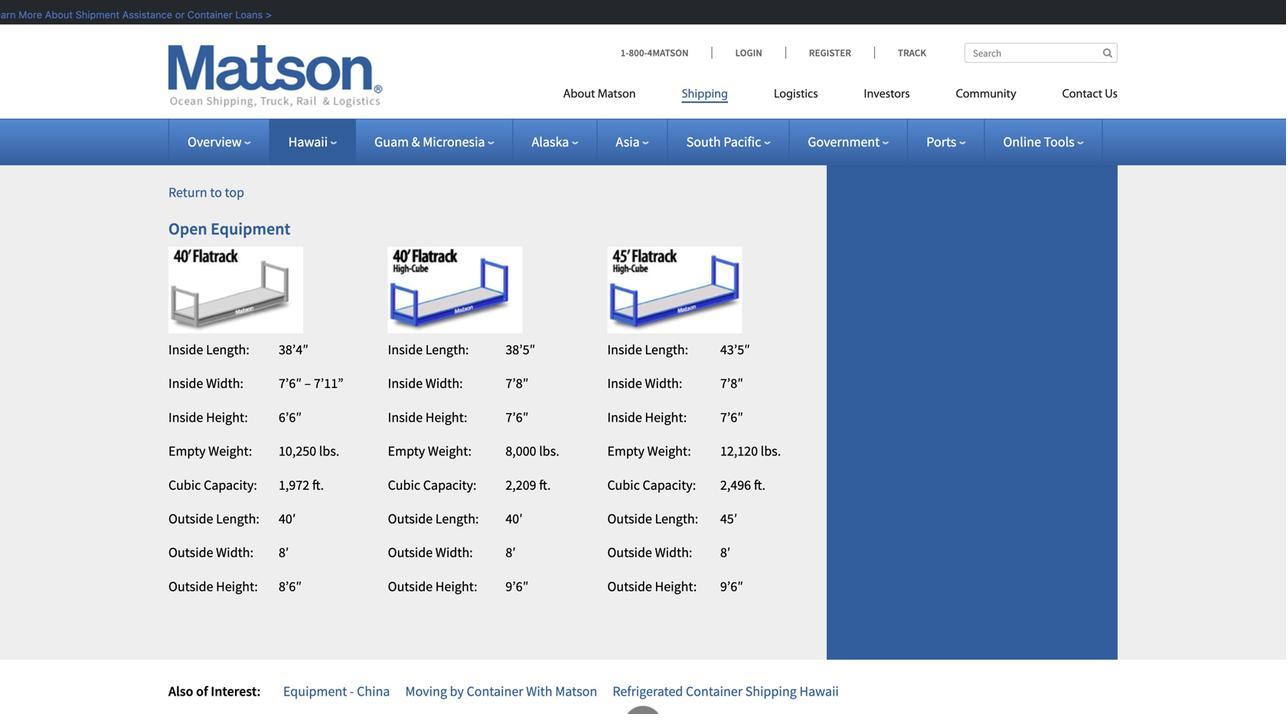Task type: describe. For each thing, give the bounding box(es) containing it.
weight: for 8,000 lbs.
[[428, 443, 472, 460]]

weight: for 12,120 lbs.
[[648, 443, 691, 460]]

government link
[[808, 133, 889, 150]]

micronesia
[[423, 133, 485, 150]]

login link
[[712, 46, 786, 59]]

0 vertical spatial 1-
[[621, 46, 629, 59]]

cubic for 1,972 ft.
[[168, 477, 201, 494]]

contact us
[[1063, 88, 1118, 101]]

7'8″ for 43'5″
[[721, 375, 744, 392]]

of
[[196, 683, 208, 700]]

to
[[168, 102, 182, 119]]

guam & micronesia link
[[375, 133, 494, 150]]

alaska link
[[532, 133, 579, 150]]

about matson link
[[563, 81, 659, 112]]

empty weight: for 8,000 lbs.
[[388, 443, 472, 460]]

temperature-sensitive cargo link
[[168, 124, 330, 142]]

open equipment
[[168, 218, 291, 239]]

register link
[[786, 46, 875, 59]]

hawaii,
[[393, 124, 436, 142]]

cubic capacity: for 2,496 ft.
[[608, 477, 696, 494]]

return to top
[[168, 184, 244, 201]]

2 container from the left
[[686, 683, 743, 700]]

investors link
[[841, 81, 933, 112]]

0 vertical spatial 8'6″
[[271, 53, 294, 70]]

and
[[680, 102, 703, 119]]

outside width: for 38'4″
[[168, 544, 254, 561]]

moving by container with matson
[[406, 683, 598, 700]]

search image
[[1104, 48, 1113, 58]]

return to top link
[[168, 184, 244, 201]]

ft. for 2,209 ft.
[[539, 477, 551, 494]]

Search search field
[[965, 43, 1118, 63]]

10,250
[[279, 443, 316, 460]]

6'6″
[[279, 409, 302, 426]]

capacity: for 2,496 ft.
[[643, 477, 696, 494]]

about
[[251, 102, 285, 119]]

to right 'cargo'
[[333, 124, 345, 142]]

inside width: for 38'4″
[[168, 375, 244, 392]]

inside height: for 12,120 lbs.
[[608, 409, 687, 426]]

ports link
[[927, 133, 966, 150]]

7'6″ for 38'5″
[[506, 409, 529, 426]]

matson inside the to learn more about refrigerated container shipping to hawaii , how matson can ship food and other temperature-sensitive cargo to or from hawaii, or to get a free quote, call 1-800-4matson today.
[[556, 102, 598, 119]]

call
[[564, 124, 584, 142]]

today.
[[682, 124, 717, 142]]

china
[[357, 683, 390, 700]]

interest:
[[211, 683, 261, 700]]

2,496 ft.
[[721, 477, 766, 494]]

to learn more about refrigerated container shipping to hawaii , how matson can ship food and other temperature-sensitive cargo to or from hawaii, or to get a free quote, call 1-800-4matson today.
[[168, 102, 736, 142]]

40' flatrack image
[[168, 247, 303, 333]]

capacity: for 1,972 ft.
[[204, 477, 257, 494]]

8′ for 38'5″
[[506, 544, 516, 561]]

45′
[[721, 510, 738, 528]]

ft. for 2,496 ft.
[[754, 477, 766, 494]]

other
[[705, 102, 736, 119]]

about matson
[[563, 88, 636, 101]]

community link
[[933, 81, 1040, 112]]

south
[[687, 133, 721, 150]]

online tools
[[1004, 133, 1075, 150]]

container
[[358, 102, 413, 119]]

1 vertical spatial shipping
[[746, 683, 797, 700]]

empty for 10,250 lbs.
[[168, 443, 206, 460]]

open
[[168, 218, 207, 239]]

outside length: for 2,209
[[388, 510, 479, 528]]

us
[[1105, 88, 1118, 101]]

lbs. for 10,250 lbs.
[[319, 443, 340, 460]]

shipping link
[[659, 81, 751, 112]]

0 vertical spatial 4matson
[[648, 46, 689, 59]]

outside length: for 2,496
[[608, 510, 699, 528]]

cargo
[[298, 124, 330, 142]]

outside height: for 12,120 lbs.
[[608, 578, 697, 595]]

outside height: for 8,000 lbs.
[[388, 578, 478, 595]]

track link
[[875, 46, 927, 59]]

2 vertical spatial hawaii
[[800, 683, 839, 700]]

empty weight: for 12,120 lbs.
[[608, 443, 691, 460]]

cubic for 2,209 ft.
[[388, 477, 421, 494]]

1 vertical spatial 8'6″
[[279, 578, 302, 595]]

cubic capacity: for 1,972 ft.
[[168, 477, 257, 494]]

to up get
[[468, 102, 480, 119]]

-
[[350, 683, 354, 700]]

investors
[[864, 88, 910, 101]]

refrigerated
[[613, 683, 683, 700]]

12,120
[[721, 443, 758, 460]]

overview
[[188, 133, 242, 150]]

can
[[601, 102, 621, 119]]

outside width: for 43'5″
[[608, 544, 693, 561]]

guam & micronesia
[[375, 133, 485, 150]]

moving by container with matson link
[[406, 683, 598, 700]]

government
[[808, 133, 880, 150]]

matson inside the about matson link
[[598, 88, 636, 101]]

2 or from the left
[[439, 124, 451, 142]]

lbs. for 8,000 lbs.
[[539, 443, 560, 460]]

4matson inside the to learn more about refrigerated container shipping to hawaii , how matson can ship food and other temperature-sensitive cargo to or from hawaii, or to get a free quote, call 1-800-4matson today.
[[623, 124, 679, 142]]

refrigerated container shipping hawaii link
[[613, 683, 839, 700]]

tools
[[1044, 133, 1075, 150]]

login
[[736, 46, 763, 59]]

a
[[489, 124, 496, 142]]

contact us link
[[1040, 81, 1118, 112]]

moving
[[406, 683, 447, 700]]

equipment - china link
[[283, 683, 390, 700]]

40' flatrack hi-cube image
[[388, 247, 523, 333]]

top menu navigation
[[563, 81, 1118, 112]]

top
[[225, 184, 244, 201]]

get
[[468, 124, 487, 142]]

capacity: for 2,209 ft.
[[423, 477, 477, 494]]

lbs. for 12,120 lbs.
[[761, 443, 781, 460]]

40′ for 1,972 ft.
[[279, 510, 296, 528]]

1 or from the left
[[348, 124, 360, 142]]

also
[[168, 683, 193, 700]]

overview link
[[188, 133, 251, 150]]

38'5″
[[506, 341, 536, 358]]

temperature-
[[168, 124, 245, 142]]



Task type: locate. For each thing, give the bounding box(es) containing it.
2 7'8″ from the left
[[721, 375, 744, 392]]

by
[[450, 683, 464, 700]]

capacity: left 2,496
[[643, 477, 696, 494]]

12,120 lbs.
[[721, 443, 781, 460]]

0 horizontal spatial cubic
[[168, 477, 201, 494]]

inside length: for 38'5″
[[388, 341, 469, 358]]

equipment - china
[[283, 683, 390, 700]]

weight: left 8,000 on the left bottom
[[428, 443, 472, 460]]

2 horizontal spatial hawaii
[[800, 683, 839, 700]]

40′ down "2,209" in the left of the page
[[506, 510, 523, 528]]

pacific
[[724, 133, 762, 150]]

3 inside height: from the left
[[608, 409, 687, 426]]

shipping
[[415, 102, 465, 119]]

1 9'6″ from the left
[[506, 578, 529, 595]]

more
[[217, 102, 248, 119]]

capacity: left 1,972
[[204, 477, 257, 494]]

2,496
[[721, 477, 751, 494]]

1 40′ from the left
[[279, 510, 296, 528]]

outside length: for 1,972
[[168, 510, 260, 528]]

2 horizontal spatial inside length:
[[608, 341, 689, 358]]

1 horizontal spatial 1-
[[621, 46, 629, 59]]

0 horizontal spatial 7'8″
[[506, 375, 529, 392]]

width:
[[216, 19, 254, 37], [436, 19, 473, 37], [206, 375, 244, 392], [426, 375, 463, 392], [645, 375, 683, 392], [216, 544, 254, 561], [436, 544, 473, 561], [655, 544, 693, 561]]

1 horizontal spatial cubic capacity:
[[388, 477, 477, 494]]

1 horizontal spatial empty weight:
[[388, 443, 472, 460]]

refrigerated container shipping to hawaii link
[[288, 102, 522, 119]]

0 horizontal spatial outside length:
[[168, 510, 260, 528]]

0 horizontal spatial hawaii
[[289, 133, 328, 150]]

hawaii link
[[289, 133, 337, 150]]

1 weight: from the left
[[208, 443, 252, 460]]

1 horizontal spatial weight:
[[428, 443, 472, 460]]

how
[[528, 102, 553, 119]]

0 horizontal spatial or
[[348, 124, 360, 142]]

1 horizontal spatial outside length:
[[388, 510, 479, 528]]

cubic capacity: for 2,209 ft.
[[388, 477, 477, 494]]

3 inside width: from the left
[[608, 375, 683, 392]]

1 vertical spatial equipment
[[283, 683, 347, 700]]

0 horizontal spatial inside height:
[[168, 409, 248, 426]]

0 vertical spatial matson
[[598, 88, 636, 101]]

1- inside the to learn more about refrigerated container shipping to hawaii , how matson can ship food and other temperature-sensitive cargo to or from hawaii, or to get a free quote, call 1-800-4matson today.
[[587, 124, 598, 142]]

shipping
[[682, 88, 728, 101], [746, 683, 797, 700]]

0 horizontal spatial inside length:
[[168, 341, 250, 358]]

sensitive
[[245, 124, 296, 142]]

40′ down 1,972
[[279, 510, 296, 528]]

1 horizontal spatial 9'6″
[[721, 578, 744, 595]]

shipping inside 'top menu' navigation
[[682, 88, 728, 101]]

ports
[[927, 133, 957, 150]]

2 9'6″ from the left
[[721, 578, 744, 595]]

1 7'8″ from the left
[[506, 375, 529, 392]]

1 horizontal spatial ft.
[[539, 477, 551, 494]]

2 inside length: from the left
[[388, 341, 469, 358]]

2 horizontal spatial inside height:
[[608, 409, 687, 426]]

lbs. right 12,120 at the bottom of the page
[[761, 443, 781, 460]]

0 horizontal spatial shipping
[[682, 88, 728, 101]]

height:
[[216, 53, 258, 70], [206, 409, 248, 426], [426, 409, 468, 426], [645, 409, 687, 426], [216, 578, 258, 595], [436, 578, 478, 595], [655, 578, 697, 595]]

3 lbs. from the left
[[761, 443, 781, 460]]

0 horizontal spatial capacity:
[[204, 477, 257, 494]]

2 empty weight: from the left
[[388, 443, 472, 460]]

3 empty weight: from the left
[[608, 443, 691, 460]]

1,972
[[279, 477, 310, 494]]

1 inside height: from the left
[[168, 409, 248, 426]]

backtop image
[[624, 707, 662, 715]]

guam
[[375, 133, 409, 150]]

logistics link
[[751, 81, 841, 112]]

community
[[956, 88, 1017, 101]]

cubic for 2,496 ft.
[[608, 477, 640, 494]]

3 outside length: from the left
[[608, 510, 699, 528]]

return
[[168, 184, 207, 201]]

1 horizontal spatial 7'8″
[[721, 375, 744, 392]]

3 cubic capacity: from the left
[[608, 477, 696, 494]]

8′ for 38'4″
[[279, 544, 289, 561]]

capacity: left "2,209" in the left of the page
[[423, 477, 477, 494]]

1 cubic capacity: from the left
[[168, 477, 257, 494]]

quote,
[[524, 124, 561, 142]]

1 container from the left
[[467, 683, 524, 700]]

inside length: down 45' hi-cube image
[[608, 341, 689, 358]]

inside length: for 38'4″
[[168, 341, 250, 358]]

2 horizontal spatial cubic capacity:
[[608, 477, 696, 494]]

1 vertical spatial matson
[[556, 102, 598, 119]]

1 vertical spatial 4matson
[[623, 124, 679, 142]]

1 horizontal spatial hawaii
[[483, 102, 522, 119]]

45' hi-cube image
[[608, 247, 742, 333]]

cubic capacity:
[[168, 477, 257, 494], [388, 477, 477, 494], [608, 477, 696, 494]]

south pacific
[[687, 133, 762, 150]]

9'6″ for 40′
[[506, 578, 529, 595]]

1 horizontal spatial lbs.
[[539, 443, 560, 460]]

south pacific link
[[687, 133, 771, 150]]

0 horizontal spatial container
[[467, 683, 524, 700]]

2 horizontal spatial ft.
[[754, 477, 766, 494]]

1 horizontal spatial capacity:
[[423, 477, 477, 494]]

43'5″
[[721, 341, 750, 358]]

hawaii
[[483, 102, 522, 119], [289, 133, 328, 150], [800, 683, 839, 700]]

matson right with
[[555, 683, 598, 700]]

1 horizontal spatial empty
[[388, 443, 425, 460]]

3 empty from the left
[[608, 443, 645, 460]]

1,972 ft.
[[279, 477, 324, 494]]

0 horizontal spatial 7'6″
[[279, 375, 302, 392]]

asia link
[[616, 133, 649, 150]]

empty weight: for 10,250 lbs.
[[168, 443, 252, 460]]

7'6″ for 43'5″
[[721, 409, 744, 426]]

8,000 lbs.
[[506, 443, 560, 460]]

lbs. right 10,250
[[319, 443, 340, 460]]

2 horizontal spatial cubic
[[608, 477, 640, 494]]

1 inside width: from the left
[[168, 375, 244, 392]]

1 horizontal spatial cubic
[[388, 477, 421, 494]]

1 lbs. from the left
[[319, 443, 340, 460]]

1 outside length: from the left
[[168, 510, 260, 528]]

9'6″ for 45′
[[721, 578, 744, 595]]

equipment left -
[[283, 683, 347, 700]]

None search field
[[965, 43, 1118, 63]]

or
[[348, 124, 360, 142], [439, 124, 451, 142]]

1 ft. from the left
[[312, 477, 324, 494]]

2 horizontal spatial capacity:
[[643, 477, 696, 494]]

blue matson logo with ocean, shipping, truck, rail and logistics written beneath it. image
[[168, 45, 383, 108]]

8′
[[271, 19, 282, 37], [498, 19, 509, 37], [279, 544, 289, 561], [506, 544, 516, 561], [721, 544, 731, 561]]

ft.
[[312, 477, 324, 494], [539, 477, 551, 494], [754, 477, 766, 494]]

0 vertical spatial equipment
[[211, 218, 291, 239]]

0 horizontal spatial empty weight:
[[168, 443, 252, 460]]

online tools link
[[1004, 133, 1084, 150]]

2 outside length: from the left
[[388, 510, 479, 528]]

weight: left 10,250
[[208, 443, 252, 460]]

ft. right 2,496
[[754, 477, 766, 494]]

food
[[651, 102, 678, 119]]

1 inside length: from the left
[[168, 341, 250, 358]]

hawaii inside the to learn more about refrigerated container shipping to hawaii , how matson can ship food and other temperature-sensitive cargo to or from hawaii, or to get a free quote, call 1-800-4matson today.
[[483, 102, 522, 119]]

equipment down top
[[211, 218, 291, 239]]

ft. right 1,972
[[312, 477, 324, 494]]

1-
[[621, 46, 629, 59], [587, 124, 598, 142]]

,
[[522, 102, 526, 119]]

800- up the about matson link
[[629, 46, 648, 59]]

ft. for 1,972 ft.
[[312, 477, 324, 494]]

0 horizontal spatial 1-
[[587, 124, 598, 142]]

0 horizontal spatial ft.
[[312, 477, 324, 494]]

0 horizontal spatial 40′
[[279, 510, 296, 528]]

7'6″
[[279, 375, 302, 392], [506, 409, 529, 426], [721, 409, 744, 426]]

2 empty from the left
[[388, 443, 425, 460]]

2 ft. from the left
[[539, 477, 551, 494]]

online
[[1004, 133, 1042, 150]]

outside width:
[[168, 19, 254, 37], [388, 19, 473, 37], [168, 544, 254, 561], [388, 544, 473, 561], [608, 544, 693, 561]]

outside height:
[[168, 53, 258, 70], [168, 578, 258, 595], [388, 578, 478, 595], [608, 578, 697, 595]]

1 vertical spatial 1-
[[587, 124, 598, 142]]

matson
[[598, 88, 636, 101], [556, 102, 598, 119], [555, 683, 598, 700]]

0 horizontal spatial cubic capacity:
[[168, 477, 257, 494]]

0 horizontal spatial weight:
[[208, 443, 252, 460]]

section
[[808, 0, 1137, 660]]

learn
[[185, 102, 215, 119]]

inside length:
[[168, 341, 250, 358], [388, 341, 469, 358], [608, 341, 689, 358]]

ship
[[624, 102, 648, 119]]

container right refrigerated
[[686, 683, 743, 700]]

inside height: for 10,250 lbs.
[[168, 409, 248, 426]]

1- right call
[[587, 124, 598, 142]]

about
[[563, 88, 595, 101]]

2 horizontal spatial lbs.
[[761, 443, 781, 460]]

10,250 lbs.
[[279, 443, 340, 460]]

inside length: for 43'5″
[[608, 341, 689, 358]]

outside width: for 38'5″
[[388, 544, 473, 561]]

also of interest:
[[168, 683, 261, 700]]

7'8″ for 38'5″
[[506, 375, 529, 392]]

0 vertical spatial hawaii
[[483, 102, 522, 119]]

0 horizontal spatial lbs.
[[319, 443, 340, 460]]

1- up the about matson link
[[621, 46, 629, 59]]

&
[[412, 133, 420, 150]]

contact
[[1063, 88, 1103, 101]]

track
[[898, 46, 927, 59]]

1 horizontal spatial shipping
[[746, 683, 797, 700]]

8'6″
[[271, 53, 294, 70], [279, 578, 302, 595]]

or left from
[[348, 124, 360, 142]]

7'6″ up 12,120 at the bottom of the page
[[721, 409, 744, 426]]

800-
[[629, 46, 648, 59], [598, 124, 623, 142]]

4matson up shipping link
[[648, 46, 689, 59]]

800- down the can
[[598, 124, 623, 142]]

2 capacity: from the left
[[423, 477, 477, 494]]

container right the by
[[467, 683, 524, 700]]

2 horizontal spatial empty weight:
[[608, 443, 691, 460]]

7'8″ down 43'5″
[[721, 375, 744, 392]]

matson up the can
[[598, 88, 636, 101]]

3 weight: from the left
[[648, 443, 691, 460]]

2 horizontal spatial 7'6″
[[721, 409, 744, 426]]

inside height: for 8,000 lbs.
[[388, 409, 468, 426]]

1 horizontal spatial 800-
[[629, 46, 648, 59]]

empty
[[168, 443, 206, 460], [388, 443, 425, 460], [608, 443, 645, 460]]

inside width: for 43'5″
[[608, 375, 683, 392]]

1 horizontal spatial inside length:
[[388, 341, 469, 358]]

8,000
[[506, 443, 537, 460]]

2 cubic capacity: from the left
[[388, 477, 477, 494]]

lbs.
[[319, 443, 340, 460], [539, 443, 560, 460], [761, 443, 781, 460]]

0 horizontal spatial inside width:
[[168, 375, 244, 392]]

0 vertical spatial shipping
[[682, 88, 728, 101]]

2 horizontal spatial empty
[[608, 443, 645, 460]]

refrigerated container shipping hawaii
[[613, 683, 839, 700]]

1 horizontal spatial or
[[439, 124, 451, 142]]

outside height: for 10,250 lbs.
[[168, 578, 258, 595]]

lbs. right 8,000 on the left bottom
[[539, 443, 560, 460]]

7'6″ – 7'11"
[[279, 375, 344, 392]]

1 horizontal spatial inside width:
[[388, 375, 463, 392]]

1 capacity: from the left
[[204, 477, 257, 494]]

weight:
[[208, 443, 252, 460], [428, 443, 472, 460], [648, 443, 691, 460]]

2 cubic from the left
[[388, 477, 421, 494]]

1 cubic from the left
[[168, 477, 201, 494]]

2 inside height: from the left
[[388, 409, 468, 426]]

2 weight: from the left
[[428, 443, 472, 460]]

to left get
[[454, 124, 466, 142]]

0 horizontal spatial empty
[[168, 443, 206, 460]]

0 horizontal spatial 9'6″
[[506, 578, 529, 595]]

asia
[[616, 133, 640, 150]]

3 capacity: from the left
[[643, 477, 696, 494]]

or down the shipping
[[439, 124, 451, 142]]

weight: for 10,250 lbs.
[[208, 443, 252, 460]]

free
[[499, 124, 521, 142]]

empty for 12,120 lbs.
[[608, 443, 645, 460]]

logistics
[[774, 88, 818, 101]]

2 horizontal spatial outside length:
[[608, 510, 699, 528]]

outside length:
[[168, 510, 260, 528], [388, 510, 479, 528], [608, 510, 699, 528]]

to left top
[[210, 184, 222, 201]]

3 ft. from the left
[[754, 477, 766, 494]]

0 vertical spatial 800-
[[629, 46, 648, 59]]

1 vertical spatial hawaii
[[289, 133, 328, 150]]

equipment
[[211, 218, 291, 239], [283, 683, 347, 700]]

40′
[[279, 510, 296, 528], [506, 510, 523, 528]]

matson down about
[[556, 102, 598, 119]]

1-800-4matson
[[621, 46, 689, 59]]

2 40′ from the left
[[506, 510, 523, 528]]

7'6″ left –
[[279, 375, 302, 392]]

2 inside width: from the left
[[388, 375, 463, 392]]

2 horizontal spatial weight:
[[648, 443, 691, 460]]

1 horizontal spatial inside height:
[[388, 409, 468, 426]]

capacity:
[[204, 477, 257, 494], [423, 477, 477, 494], [643, 477, 696, 494]]

inside length: down 40' flatrack hi-cube image at left top
[[388, 341, 469, 358]]

inside width: for 38'5″
[[388, 375, 463, 392]]

0 horizontal spatial 800-
[[598, 124, 623, 142]]

empty for 8,000 lbs.
[[388, 443, 425, 460]]

1 vertical spatial 800-
[[598, 124, 623, 142]]

–
[[305, 375, 311, 392]]

38'4″
[[279, 341, 309, 358]]

7'6″ up 8,000 on the left bottom
[[506, 409, 529, 426]]

800- inside the to learn more about refrigerated container shipping to hawaii , how matson can ship food and other temperature-sensitive cargo to or from hawaii, or to get a free quote, call 1-800-4matson today.
[[598, 124, 623, 142]]

from
[[363, 124, 390, 142]]

2 vertical spatial matson
[[555, 683, 598, 700]]

2 lbs. from the left
[[539, 443, 560, 460]]

weight: left 12,120 at the bottom of the page
[[648, 443, 691, 460]]

1 empty from the left
[[168, 443, 206, 460]]

1 horizontal spatial 40′
[[506, 510, 523, 528]]

2,209 ft.
[[506, 477, 551, 494]]

register
[[809, 46, 852, 59]]

1 empty weight: from the left
[[168, 443, 252, 460]]

4matson down food
[[623, 124, 679, 142]]

ft. right "2,209" in the left of the page
[[539, 477, 551, 494]]

3 inside length: from the left
[[608, 341, 689, 358]]

1 horizontal spatial container
[[686, 683, 743, 700]]

1 horizontal spatial 7'6″
[[506, 409, 529, 426]]

40′ for 2,209 ft.
[[506, 510, 523, 528]]

7'11"
[[314, 375, 344, 392]]

refrigerated
[[288, 102, 355, 119]]

7'8″ down 38'5″
[[506, 375, 529, 392]]

inside length: down 40' flatrack image
[[168, 341, 250, 358]]

2 horizontal spatial inside width:
[[608, 375, 683, 392]]

alaska
[[532, 133, 569, 150]]

8′ for 43'5″
[[721, 544, 731, 561]]

3 cubic from the left
[[608, 477, 640, 494]]



Task type: vqa. For each thing, say whether or not it's contained in the screenshot.


